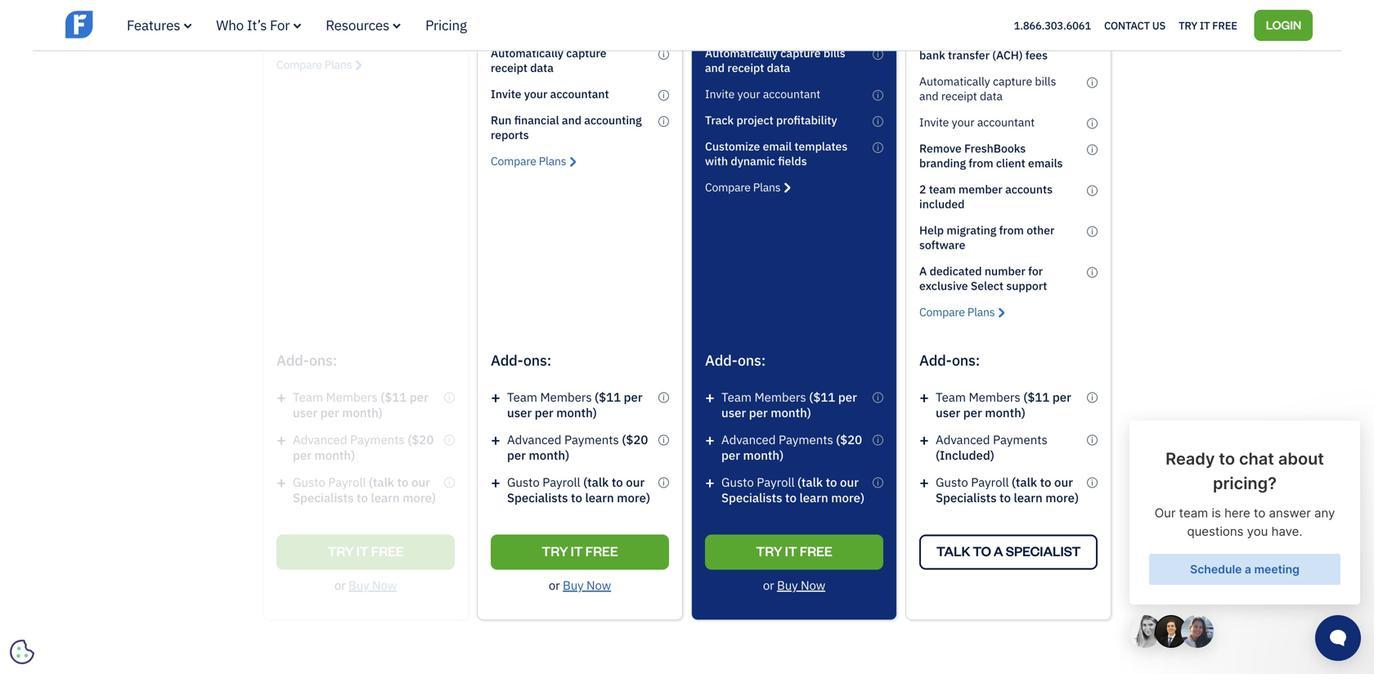 Task type: describe. For each thing, give the bounding box(es) containing it.
try it free link
[[1179, 15, 1238, 36]]

other
[[1027, 222, 1055, 238]]

invite for remove
[[920, 114, 949, 130]]

invite your accountant for project
[[705, 86, 821, 101]]

transaction
[[920, 33, 979, 48]]

ons: for customize email templates with dynamic fields
[[738, 351, 766, 370]]

your for freshbooks
[[952, 114, 975, 130]]

1 ($11 per user per month) from the left
[[507, 389, 643, 420]]

resources link
[[326, 16, 401, 34]]

for
[[270, 16, 290, 34]]

capped
[[1029, 33, 1068, 48]]

features
[[127, 16, 180, 34]]

bills for + advanced payments
[[824, 45, 846, 60]]

contact us link
[[1105, 15, 1166, 36]]

lower
[[972, 18, 1002, 33]]

access
[[920, 18, 956, 33]]

2 team member accounts included
[[920, 182, 1053, 211]]

receipt inside automatically capture receipt data
[[491, 60, 528, 75]]

templates
[[795, 139, 848, 154]]

with
[[705, 153, 728, 168]]

transfer
[[948, 47, 990, 63]]

buy for run financial and accounting reports
[[563, 577, 584, 593]]

1 payroll from the left
[[543, 474, 581, 490]]

data inside automatically capture receipt data
[[530, 60, 554, 75]]

or buy now for track project profitability
[[763, 577, 826, 593]]

specialist
[[1006, 542, 1081, 560]]

invite for track
[[705, 86, 735, 101]]

gusto for 2 team member accounts included
[[936, 474, 969, 490]]

pricing
[[426, 16, 467, 34]]

automatically capture receipt data
[[491, 45, 607, 75]]

plans for and
[[539, 153, 566, 168]]

add-ons: for 2 team member accounts included
[[920, 351, 980, 370]]

talk
[[937, 542, 971, 560]]

accounting
[[584, 112, 642, 127]]

more) for customize email templates with dynamic fields
[[832, 490, 865, 506]]

automatically for project
[[705, 45, 778, 60]]

2
[[920, 182, 927, 197]]

remove
[[920, 141, 962, 156]]

emails
[[1029, 155, 1063, 171]]

1 ($11 from the left
[[595, 389, 621, 405]]

specialists for customize email templates with dynamic fields
[[722, 490, 783, 506]]

a
[[994, 542, 1004, 560]]

card
[[1038, 18, 1061, 33]]

it for run financial and accounting reports
[[571, 542, 583, 560]]

migrating
[[947, 222, 997, 238]]

login
[[1266, 17, 1302, 32]]

email
[[763, 139, 792, 154]]

us
[[1153, 18, 1166, 32]]

1 + team members from the left
[[491, 387, 592, 408]]

try it free for track project profitability
[[756, 542, 833, 560]]

a dedicated number for exclusive select support
[[920, 263, 1048, 293]]

data for + advanced payments
[[767, 60, 791, 75]]

track project profitability
[[705, 112, 838, 127]]

try it free link for run financial and accounting reports
[[491, 535, 669, 570]]

team
[[929, 182, 956, 197]]

run financial and accounting reports
[[491, 112, 642, 142]]

client
[[996, 155, 1026, 171]]

try it free
[[1179, 18, 1238, 32]]

($11 for 2 team member accounts included
[[1024, 389, 1050, 405]]

our for 2 team member accounts included
[[1055, 474, 1073, 490]]

features link
[[127, 16, 192, 34]]

exclusive
[[920, 278, 968, 293]]

compare for track project profitability
[[705, 179, 751, 195]]

automatically capture bills and receipt data for + advanced payments (included)
[[920, 74, 1057, 103]]

who it's for
[[216, 16, 290, 34]]

customize
[[705, 139, 760, 154]]

1 user from the left
[[507, 405, 532, 420]]

($11 per user per month) for customize email templates with dynamic fields
[[722, 389, 857, 420]]

your for project
[[738, 86, 761, 101]]

(talk to our specialists to learn more) for 2 team member accounts included
[[936, 474, 1079, 506]]

included
[[920, 196, 965, 211]]

and inside access to lower credit card transaction fees and capped bank transfer (ach) fees
[[1007, 33, 1027, 48]]

invite your accountant for freshbooks
[[920, 114, 1035, 130]]

now for run financial and accounting reports
[[587, 577, 611, 593]]

accountant for financial
[[550, 86, 609, 101]]

bank
[[920, 47, 946, 63]]

+ advanced payments for track project profitability
[[705, 429, 834, 450]]

for
[[1029, 263, 1043, 279]]

($11 per user per month) for 2 team member accounts included
[[936, 389, 1072, 420]]

members for customize email templates with dynamic fields
[[755, 389, 807, 405]]

and inside the run financial and accounting reports
[[562, 112, 582, 127]]

software
[[920, 237, 966, 252]]

resources
[[326, 16, 390, 34]]

(included)
[[936, 447, 995, 463]]

dedicated
[[930, 263, 982, 279]]

automatically capture bills and receipt data for + advanced payments
[[705, 45, 846, 75]]

($20 for run financial and accounting reports
[[622, 432, 648, 447]]

1 add- from the left
[[491, 351, 524, 370]]

1.866.303.6061
[[1014, 18, 1091, 32]]

payroll for customize email templates with dynamic fields
[[757, 474, 795, 490]]

team for customize email templates with dynamic fields
[[722, 389, 752, 405]]

+ gusto payroll for 2 team member accounts included
[[920, 472, 1009, 493]]

accounts
[[1006, 182, 1053, 197]]

fields
[[778, 153, 807, 168]]

1.866.303.6061 link
[[1014, 18, 1091, 32]]

pricing link
[[426, 16, 467, 34]]

user for 2 team member accounts included
[[936, 405, 961, 420]]

cookie preferences image
[[10, 640, 34, 664]]

payments for 2 team member accounts included
[[993, 432, 1048, 447]]

compare plans for branding
[[920, 304, 995, 319]]

buy for track project profitability
[[777, 577, 798, 593]]

1 add-ons: from the left
[[491, 351, 552, 370]]

dynamic
[[731, 153, 776, 168]]

who
[[216, 16, 244, 34]]

($20 for track project profitability
[[836, 432, 862, 447]]

(talk for customize email templates with dynamic fields
[[798, 474, 823, 490]]

compare plans for profitability
[[705, 179, 781, 195]]

run
[[491, 112, 512, 127]]

receipt for + advanced payments
[[728, 60, 764, 75]]

specialists for 2 team member accounts included
[[936, 490, 997, 506]]

+ inside "+ advanced payments (included)"
[[920, 429, 929, 450]]

data for + advanced payments (included)
[[980, 88, 1003, 103]]

credit
[[1005, 18, 1035, 33]]

or buy now for run financial and accounting reports
[[549, 577, 611, 593]]

compare for remove freshbooks branding from client emails
[[920, 304, 965, 319]]

add-ons: for customize email templates with dynamic fields
[[705, 351, 766, 370]]

1 (talk from the left
[[583, 474, 609, 490]]

compare plans link for branding
[[920, 304, 1005, 319]]

freshbooks
[[965, 141, 1026, 156]]

1 team from the left
[[507, 389, 538, 405]]

your for financial
[[524, 86, 548, 101]]

customize email templates with dynamic fields
[[705, 139, 848, 168]]



Task type: locate. For each thing, give the bounding box(es) containing it.
to inside access to lower credit card transaction fees and capped bank transfer (ach) fees
[[959, 18, 970, 33]]

($11 per user per month)
[[507, 389, 643, 420], [722, 389, 857, 420], [936, 389, 1072, 420]]

financial
[[514, 112, 559, 127]]

profitability
[[776, 112, 838, 127]]

1 try it free from the left
[[542, 542, 618, 560]]

track
[[705, 112, 734, 127]]

team for 2 team member accounts included
[[936, 389, 966, 405]]

2 horizontal spatial compare plans
[[920, 304, 995, 319]]

0 horizontal spatial your
[[524, 86, 548, 101]]

2 ($20 per month) from the left
[[722, 432, 862, 463]]

($20 per month) for track project profitability
[[722, 432, 862, 463]]

1 vertical spatial compare
[[705, 179, 751, 195]]

1 horizontal spatial accountant
[[763, 86, 821, 101]]

add- for 2 team member accounts included
[[920, 351, 952, 370]]

2 horizontal spatial plans
[[968, 304, 995, 319]]

1 horizontal spatial fees
[[1026, 47, 1048, 63]]

plans for branding
[[968, 304, 995, 319]]

3 payroll from the left
[[971, 474, 1009, 490]]

2 members from the left
[[755, 389, 807, 405]]

payments
[[565, 432, 619, 447], [779, 432, 834, 447], [993, 432, 1048, 447]]

fees right (ach)
[[1026, 47, 1048, 63]]

2 horizontal spatial ons:
[[952, 351, 980, 370]]

compare plans link down reports
[[491, 153, 576, 168]]

1 horizontal spatial members
[[755, 389, 807, 405]]

and
[[1007, 33, 1027, 48], [705, 60, 725, 75], [920, 88, 939, 103], [562, 112, 582, 127]]

capture up accounting
[[566, 45, 607, 60]]

0 horizontal spatial or buy now
[[549, 577, 611, 593]]

1 horizontal spatial add-ons:
[[705, 351, 766, 370]]

1 horizontal spatial payments
[[779, 432, 834, 447]]

0 horizontal spatial try it free
[[542, 542, 618, 560]]

a
[[920, 263, 927, 279]]

0 horizontal spatial try it free link
[[491, 535, 669, 570]]

invite for run
[[491, 86, 522, 101]]

bills for + advanced payments (included)
[[1035, 74, 1057, 89]]

1 ($20 per month) from the left
[[507, 432, 648, 463]]

specialists
[[507, 490, 568, 506], [722, 490, 783, 506], [936, 490, 997, 506]]

compare plans link for and
[[491, 153, 576, 168]]

1 horizontal spatial bills
[[1035, 74, 1057, 89]]

now for track project profitability
[[801, 577, 826, 593]]

2 horizontal spatial try
[[1179, 18, 1198, 32]]

try for track project profitability
[[756, 542, 783, 560]]

2 ($11 from the left
[[809, 389, 836, 405]]

cookie consent banner dialog
[[12, 473, 258, 662]]

2 payroll from the left
[[757, 474, 795, 490]]

automatically capture bills and receipt data down transfer at top right
[[920, 74, 1057, 103]]

compare plans down dynamic on the right top of page
[[705, 179, 781, 195]]

plans
[[539, 153, 566, 168], [753, 179, 781, 195], [968, 304, 995, 319]]

capture
[[566, 45, 607, 60], [781, 45, 821, 60], [993, 74, 1033, 89]]

3 user from the left
[[936, 405, 961, 420]]

3 specialists from the left
[[936, 490, 997, 506]]

try
[[1179, 18, 1198, 32], [542, 542, 568, 560], [756, 542, 783, 560]]

0 horizontal spatial + advanced payments
[[491, 429, 622, 450]]

advanced for customize email templates with dynamic fields
[[722, 432, 776, 447]]

($20 per month)
[[507, 432, 648, 463], [722, 432, 862, 463]]

2 ons: from the left
[[738, 351, 766, 370]]

3 more) from the left
[[1046, 490, 1079, 506]]

3 ($11 per user per month) from the left
[[936, 389, 1072, 420]]

0 horizontal spatial free
[[586, 542, 618, 560]]

and right financial
[[562, 112, 582, 127]]

members
[[540, 389, 592, 405], [755, 389, 807, 405], [969, 389, 1021, 405]]

2 add- from the left
[[705, 351, 738, 370]]

0 horizontal spatial automatically
[[491, 45, 564, 60]]

accountant for freshbooks
[[978, 114, 1035, 130]]

+ gusto payroll for customize email templates with dynamic fields
[[705, 472, 795, 493]]

remove freshbooks branding from client emails
[[920, 141, 1063, 171]]

automatically up project
[[705, 45, 778, 60]]

gusto
[[507, 474, 540, 490], [722, 474, 754, 490], [936, 474, 969, 490]]

data up track project profitability on the top of page
[[767, 60, 791, 75]]

2 horizontal spatial gusto
[[936, 474, 969, 490]]

try it free for run financial and accounting reports
[[542, 542, 618, 560]]

(talk to our specialists to learn more)
[[507, 474, 650, 506], [722, 474, 865, 506], [936, 474, 1079, 506]]

2 horizontal spatial add-
[[920, 351, 952, 370]]

2 horizontal spatial learn
[[1014, 490, 1043, 506]]

2 our from the left
[[840, 474, 859, 490]]

our for customize email templates with dynamic fields
[[840, 474, 859, 490]]

1 members from the left
[[540, 389, 592, 405]]

1 or buy now from the left
[[549, 577, 611, 593]]

access to lower credit card transaction fees and capped bank transfer (ach) fees
[[920, 18, 1068, 63]]

1 horizontal spatial or buy now
[[763, 577, 826, 593]]

it
[[571, 542, 583, 560], [785, 542, 797, 560]]

1 our from the left
[[626, 474, 645, 490]]

2 horizontal spatial payroll
[[971, 474, 1009, 490]]

invite up run on the top
[[491, 86, 522, 101]]

0 horizontal spatial compare plans link
[[491, 153, 576, 168]]

learn for customize email templates with dynamic fields
[[800, 490, 829, 506]]

data up financial
[[530, 60, 554, 75]]

2 + team members from the left
[[705, 387, 809, 408]]

automatically for financial
[[491, 45, 564, 60]]

from left other
[[999, 222, 1024, 238]]

0 horizontal spatial compare
[[491, 153, 536, 168]]

compare plans
[[491, 153, 566, 168], [705, 179, 781, 195], [920, 304, 995, 319]]

automatically down transfer at top right
[[920, 74, 991, 89]]

compare for run financial and accounting reports
[[491, 153, 536, 168]]

from inside help migrating from other software
[[999, 222, 1024, 238]]

0 horizontal spatial (talk
[[583, 474, 609, 490]]

buy now link
[[563, 577, 611, 593], [777, 577, 826, 593]]

accountant up the run financial and accounting reports
[[550, 86, 609, 101]]

1 horizontal spatial compare plans link
[[705, 179, 791, 195]]

3 add-ons: from the left
[[920, 351, 980, 370]]

2 advanced from the left
[[722, 432, 776, 447]]

0 horizontal spatial data
[[530, 60, 554, 75]]

who it's for link
[[216, 16, 301, 34]]

1 horizontal spatial buy
[[777, 577, 798, 593]]

2 horizontal spatial + gusto payroll
[[920, 472, 1009, 493]]

1 advanced from the left
[[507, 432, 562, 447]]

invite your accountant for financial
[[491, 86, 609, 101]]

($20 per month) for run financial and accounting reports
[[507, 432, 648, 463]]

reports
[[491, 127, 529, 142]]

learn for 2 team member accounts included
[[1014, 490, 1043, 506]]

plans down the run financial and accounting reports
[[539, 153, 566, 168]]

2 team from the left
[[722, 389, 752, 405]]

i
[[1092, 22, 1094, 32], [663, 49, 665, 59], [877, 49, 879, 59], [1092, 77, 1094, 87], [663, 90, 665, 100], [877, 90, 879, 100], [663, 116, 665, 126], [877, 116, 879, 126], [1092, 118, 1094, 128], [877, 142, 879, 152], [1092, 144, 1094, 155], [1092, 185, 1094, 195], [1092, 226, 1094, 236], [1092, 267, 1094, 277], [663, 392, 665, 402], [877, 392, 879, 402], [1092, 392, 1094, 402], [663, 435, 665, 445], [877, 435, 879, 445], [1092, 435, 1094, 445], [663, 477, 665, 488], [877, 477, 879, 488], [1092, 477, 1094, 488]]

2 try it free link from the left
[[705, 535, 884, 570]]

project
[[737, 112, 774, 127]]

3 learn from the left
[[1014, 490, 1043, 506]]

1 horizontal spatial invite your accountant
[[705, 86, 821, 101]]

3 add- from the left
[[920, 351, 952, 370]]

3 members from the left
[[969, 389, 1021, 405]]

0 horizontal spatial + team members
[[491, 387, 592, 408]]

1 horizontal spatial user
[[722, 405, 746, 420]]

select
[[971, 278, 1004, 293]]

2 or buy now from the left
[[763, 577, 826, 593]]

buy now link for track project profitability
[[777, 577, 826, 593]]

payroll for 2 team member accounts included
[[971, 474, 1009, 490]]

1 horizontal spatial learn
[[800, 490, 829, 506]]

0 horizontal spatial or
[[549, 577, 560, 593]]

capture up profitability
[[781, 45, 821, 60]]

freshbooks logo image
[[65, 9, 192, 40]]

1 horizontal spatial (talk to our specialists to learn more)
[[722, 474, 865, 506]]

bills
[[824, 45, 846, 60], [1035, 74, 1057, 89]]

1 horizontal spatial buy now link
[[777, 577, 826, 593]]

or for track project profitability
[[763, 577, 774, 593]]

invite up remove
[[920, 114, 949, 130]]

1 more) from the left
[[617, 490, 650, 506]]

0 horizontal spatial from
[[969, 155, 994, 171]]

2 horizontal spatial data
[[980, 88, 1003, 103]]

2 or from the left
[[763, 577, 774, 593]]

or for run financial and accounting reports
[[549, 577, 560, 593]]

add-
[[491, 351, 524, 370], [705, 351, 738, 370], [920, 351, 952, 370]]

2 learn from the left
[[800, 490, 829, 506]]

3 ons: from the left
[[952, 351, 980, 370]]

0 horizontal spatial add-
[[491, 351, 524, 370]]

learn
[[585, 490, 614, 506], [800, 490, 829, 506], [1014, 490, 1043, 506]]

0 horizontal spatial buy
[[563, 577, 584, 593]]

automatically
[[491, 45, 564, 60], [705, 45, 778, 60], [920, 74, 991, 89]]

0 horizontal spatial fees
[[982, 33, 1004, 48]]

contact
[[1105, 18, 1150, 32]]

($11 for customize email templates with dynamic fields
[[809, 389, 836, 405]]

or
[[549, 577, 560, 593], [763, 577, 774, 593]]

try it free link for track project profitability
[[705, 535, 884, 570]]

0 horizontal spatial ($11
[[595, 389, 621, 405]]

2 user from the left
[[722, 405, 746, 420]]

0 horizontal spatial ($20
[[622, 432, 648, 447]]

(talk
[[583, 474, 609, 490], [798, 474, 823, 490], [1012, 474, 1038, 490]]

2 buy now link from the left
[[777, 577, 826, 593]]

compare down with
[[705, 179, 751, 195]]

3 (talk from the left
[[1012, 474, 1038, 490]]

0 horizontal spatial our
[[626, 474, 645, 490]]

2 now from the left
[[801, 577, 826, 593]]

compare plans link down exclusive
[[920, 304, 1005, 319]]

1 horizontal spatial more)
[[832, 490, 865, 506]]

2 horizontal spatial payments
[[993, 432, 1048, 447]]

receipt up project
[[728, 60, 764, 75]]

free inside try it free link
[[1213, 18, 1238, 32]]

2 horizontal spatial specialists
[[936, 490, 997, 506]]

1 now from the left
[[587, 577, 611, 593]]

and down bank
[[920, 88, 939, 103]]

3 advanced from the left
[[936, 432, 990, 447]]

your up financial
[[524, 86, 548, 101]]

3 gusto from the left
[[936, 474, 969, 490]]

free for track project profitability
[[800, 542, 833, 560]]

month)
[[557, 405, 597, 420], [771, 405, 812, 420], [985, 405, 1026, 420], [529, 447, 570, 463], [743, 447, 784, 463]]

member
[[959, 182, 1003, 197]]

+ advanced payments (included)
[[920, 429, 1048, 463]]

invite
[[491, 86, 522, 101], [705, 86, 735, 101], [920, 114, 949, 130]]

0 horizontal spatial ($20 per month)
[[507, 432, 648, 463]]

plans down dynamic on the right top of page
[[753, 179, 781, 195]]

0 horizontal spatial compare plans
[[491, 153, 566, 168]]

2 it from the left
[[785, 542, 797, 560]]

($20
[[622, 432, 648, 447], [836, 432, 862, 447]]

bills up profitability
[[824, 45, 846, 60]]

2 try it free from the left
[[756, 542, 833, 560]]

from up member
[[969, 155, 994, 171]]

2 horizontal spatial invite your accountant
[[920, 114, 1035, 130]]

it for track project profitability
[[785, 542, 797, 560]]

2 horizontal spatial free
[[1213, 18, 1238, 32]]

automatically capture bills and receipt data
[[705, 45, 846, 75], [920, 74, 1057, 103]]

buy now link for run financial and accounting reports
[[563, 577, 611, 593]]

0 horizontal spatial team
[[507, 389, 538, 405]]

1 (talk to our specialists to learn more) from the left
[[507, 474, 650, 506]]

0 horizontal spatial receipt
[[491, 60, 528, 75]]

your up project
[[738, 86, 761, 101]]

0 horizontal spatial learn
[[585, 490, 614, 506]]

0 horizontal spatial capture
[[566, 45, 607, 60]]

(ach)
[[993, 47, 1023, 63]]

compare plans down exclusive
[[920, 304, 995, 319]]

capture inside automatically capture receipt data
[[566, 45, 607, 60]]

3 ($11 from the left
[[1024, 389, 1050, 405]]

2 horizontal spatial capture
[[993, 74, 1033, 89]]

compare plans link for profitability
[[705, 179, 791, 195]]

from
[[969, 155, 994, 171], [999, 222, 1024, 238]]

1 horizontal spatial ($20
[[836, 432, 862, 447]]

it
[[1200, 18, 1210, 32]]

payments for customize email templates with dynamic fields
[[779, 432, 834, 447]]

compare
[[491, 153, 536, 168], [705, 179, 751, 195], [920, 304, 965, 319]]

2 ($11 per user per month) from the left
[[722, 389, 857, 420]]

advanced
[[507, 432, 562, 447], [722, 432, 776, 447], [936, 432, 990, 447]]

2 horizontal spatial ($11
[[1024, 389, 1050, 405]]

2 buy from the left
[[777, 577, 798, 593]]

0 horizontal spatial members
[[540, 389, 592, 405]]

accountant for project
[[763, 86, 821, 101]]

add- for customize email templates with dynamic fields
[[705, 351, 738, 370]]

0 horizontal spatial it
[[571, 542, 583, 560]]

automatically for freshbooks
[[920, 74, 991, 89]]

capture for freshbooks
[[993, 74, 1033, 89]]

help migrating from other software
[[920, 222, 1055, 252]]

0 horizontal spatial ($11 per user per month)
[[507, 389, 643, 420]]

1 specialists from the left
[[507, 490, 568, 506]]

invite your accountant up project
[[705, 86, 821, 101]]

1 horizontal spatial our
[[840, 474, 859, 490]]

0 horizontal spatial payroll
[[543, 474, 581, 490]]

2 payments from the left
[[779, 432, 834, 447]]

compare down exclusive
[[920, 304, 965, 319]]

fees left credit
[[982, 33, 1004, 48]]

contact us
[[1105, 18, 1166, 32]]

1 + advanced payments from the left
[[491, 429, 622, 450]]

2 + advanced payments from the left
[[705, 429, 834, 450]]

branding
[[920, 155, 966, 171]]

month) for track project profitability
[[771, 405, 812, 420]]

0 horizontal spatial invite
[[491, 86, 522, 101]]

month) for remove freshbooks branding from client emails
[[985, 405, 1026, 420]]

receipt
[[491, 60, 528, 75], [728, 60, 764, 75], [942, 88, 977, 103]]

accountant
[[550, 86, 609, 101], [763, 86, 821, 101], [978, 114, 1035, 130]]

automatically capture bills and receipt data up track project profitability on the top of page
[[705, 45, 846, 75]]

2 horizontal spatial your
[[952, 114, 975, 130]]

0 horizontal spatial now
[[587, 577, 611, 593]]

1 it from the left
[[571, 542, 583, 560]]

invite up track
[[705, 86, 735, 101]]

compare down reports
[[491, 153, 536, 168]]

advanced for 2 team member accounts included
[[936, 432, 990, 447]]

1 payments from the left
[[565, 432, 619, 447]]

0 horizontal spatial accountant
[[550, 86, 609, 101]]

2 add-ons: from the left
[[705, 351, 766, 370]]

0 horizontal spatial plans
[[539, 153, 566, 168]]

2 (talk from the left
[[798, 474, 823, 490]]

2 (talk to our specialists to learn more) from the left
[[722, 474, 865, 506]]

0 horizontal spatial bills
[[824, 45, 846, 60]]

2 more) from the left
[[832, 490, 865, 506]]

2 horizontal spatial invite
[[920, 114, 949, 130]]

1 vertical spatial compare plans link
[[705, 179, 791, 195]]

accountant up freshbooks
[[978, 114, 1035, 130]]

1 or from the left
[[549, 577, 560, 593]]

2 horizontal spatial add-ons:
[[920, 351, 980, 370]]

1 horizontal spatial automatically capture bills and receipt data
[[920, 74, 1057, 103]]

capture for financial
[[566, 45, 607, 60]]

help
[[920, 222, 944, 238]]

1 gusto from the left
[[507, 474, 540, 490]]

2 horizontal spatial (talk
[[1012, 474, 1038, 490]]

and up track
[[705, 60, 725, 75]]

3 payments from the left
[[993, 432, 1048, 447]]

1 horizontal spatial gusto
[[722, 474, 754, 490]]

1 horizontal spatial try it free link
[[705, 535, 884, 570]]

user
[[507, 405, 532, 420], [722, 405, 746, 420], [936, 405, 961, 420]]

compare plans for and
[[491, 153, 566, 168]]

support
[[1007, 278, 1048, 293]]

more) for 2 team member accounts included
[[1046, 490, 1079, 506]]

2 vertical spatial compare plans
[[920, 304, 995, 319]]

members for 2 team member accounts included
[[969, 389, 1021, 405]]

plans for profitability
[[753, 179, 781, 195]]

or buy now
[[549, 577, 611, 593], [763, 577, 826, 593]]

3 + team members from the left
[[920, 387, 1024, 408]]

receipt for + advanced payments (included)
[[942, 88, 977, 103]]

1 horizontal spatial try
[[756, 542, 783, 560]]

from inside remove freshbooks branding from client emails
[[969, 155, 994, 171]]

2 + gusto payroll from the left
[[705, 472, 795, 493]]

1 horizontal spatial try it free
[[756, 542, 833, 560]]

plans down 'select' on the top of the page
[[968, 304, 995, 319]]

0 horizontal spatial specialists
[[507, 490, 568, 506]]

try for run financial and accounting reports
[[542, 542, 568, 560]]

1 ons: from the left
[[523, 351, 552, 370]]

advanced inside "+ advanced payments (included)"
[[936, 432, 990, 447]]

1 horizontal spatial your
[[738, 86, 761, 101]]

bills down capped
[[1035, 74, 1057, 89]]

1 horizontal spatial free
[[800, 542, 833, 560]]

2 vertical spatial compare plans link
[[920, 304, 1005, 319]]

buy
[[563, 577, 584, 593], [777, 577, 798, 593]]

2 horizontal spatial accountant
[[978, 114, 1035, 130]]

it's
[[247, 16, 267, 34]]

0 horizontal spatial more)
[[617, 490, 650, 506]]

(talk for 2 team member accounts included
[[1012, 474, 1038, 490]]

0 vertical spatial bills
[[824, 45, 846, 60]]

1 vertical spatial plans
[[753, 179, 781, 195]]

1 vertical spatial compare plans
[[705, 179, 781, 195]]

automatically inside automatically capture receipt data
[[491, 45, 564, 60]]

+ team members
[[491, 387, 592, 408], [705, 387, 809, 408], [920, 387, 1024, 408]]

our
[[626, 474, 645, 490], [840, 474, 859, 490], [1055, 474, 1073, 490]]

user for customize email templates with dynamic fields
[[722, 405, 746, 420]]

free
[[1213, 18, 1238, 32], [586, 542, 618, 560], [800, 542, 833, 560]]

invite your accountant up financial
[[491, 86, 609, 101]]

compare plans down reports
[[491, 153, 566, 168]]

talk to a specialist
[[937, 542, 1081, 560]]

1 horizontal spatial payroll
[[757, 474, 795, 490]]

1 buy from the left
[[563, 577, 584, 593]]

ons: for 2 team member accounts included
[[952, 351, 980, 370]]

1 horizontal spatial ($20 per month)
[[722, 432, 862, 463]]

payments inside "+ advanced payments (included)"
[[993, 432, 1048, 447]]

+ advanced payments for run financial and accounting reports
[[491, 429, 622, 450]]

data down (ach)
[[980, 88, 1003, 103]]

month) for run financial and accounting reports
[[557, 405, 597, 420]]

1 ($20 from the left
[[622, 432, 648, 447]]

receipt up run on the top
[[491, 60, 528, 75]]

3 our from the left
[[1055, 474, 1073, 490]]

1 horizontal spatial (talk
[[798, 474, 823, 490]]

capture down (ach)
[[993, 74, 1033, 89]]

free for run financial and accounting reports
[[586, 542, 618, 560]]

3 team from the left
[[936, 389, 966, 405]]

0 vertical spatial plans
[[539, 153, 566, 168]]

and left capped
[[1007, 33, 1027, 48]]

login link
[[1255, 10, 1313, 41]]

1 + gusto payroll from the left
[[491, 472, 583, 493]]

(talk to our specialists to learn more) for customize email templates with dynamic fields
[[722, 474, 865, 506]]

more)
[[617, 490, 650, 506], [832, 490, 865, 506], [1046, 490, 1079, 506]]

2 horizontal spatial automatically
[[920, 74, 991, 89]]

receipt down transfer at top right
[[942, 88, 977, 103]]

+ team members for customize email templates with dynamic fields
[[705, 387, 809, 408]]

2 specialists from the left
[[722, 490, 783, 506]]

2 ($20 from the left
[[836, 432, 862, 447]]

2 horizontal spatial more)
[[1046, 490, 1079, 506]]

+ team members for 2 team member accounts included
[[920, 387, 1024, 408]]

0 vertical spatial from
[[969, 155, 994, 171]]

3 (talk to our specialists to learn more) from the left
[[936, 474, 1079, 506]]

3 + gusto payroll from the left
[[920, 472, 1009, 493]]

capture for project
[[781, 45, 821, 60]]

talk to a specialist link
[[920, 535, 1098, 570]]

1 buy now link from the left
[[563, 577, 611, 593]]

2 gusto from the left
[[722, 474, 754, 490]]

payroll
[[543, 474, 581, 490], [757, 474, 795, 490], [971, 474, 1009, 490]]

1 horizontal spatial + advanced payments
[[705, 429, 834, 450]]

compare plans link down dynamic on the right top of page
[[705, 179, 791, 195]]

2 horizontal spatial members
[[969, 389, 1021, 405]]

2 vertical spatial plans
[[968, 304, 995, 319]]

accountant up profitability
[[763, 86, 821, 101]]

+ gusto payroll
[[491, 472, 583, 493], [705, 472, 795, 493], [920, 472, 1009, 493]]

number
[[985, 263, 1026, 279]]

invite your accountant up freshbooks
[[920, 114, 1035, 130]]

gusto for customize email templates with dynamic fields
[[722, 474, 754, 490]]

1 horizontal spatial receipt
[[728, 60, 764, 75]]

1 learn from the left
[[585, 490, 614, 506]]

your
[[524, 86, 548, 101], [738, 86, 761, 101], [952, 114, 975, 130]]

your up remove
[[952, 114, 975, 130]]

automatically up financial
[[491, 45, 564, 60]]

1 try it free link from the left
[[491, 535, 669, 570]]



Task type: vqa. For each thing, say whether or not it's contained in the screenshot.


